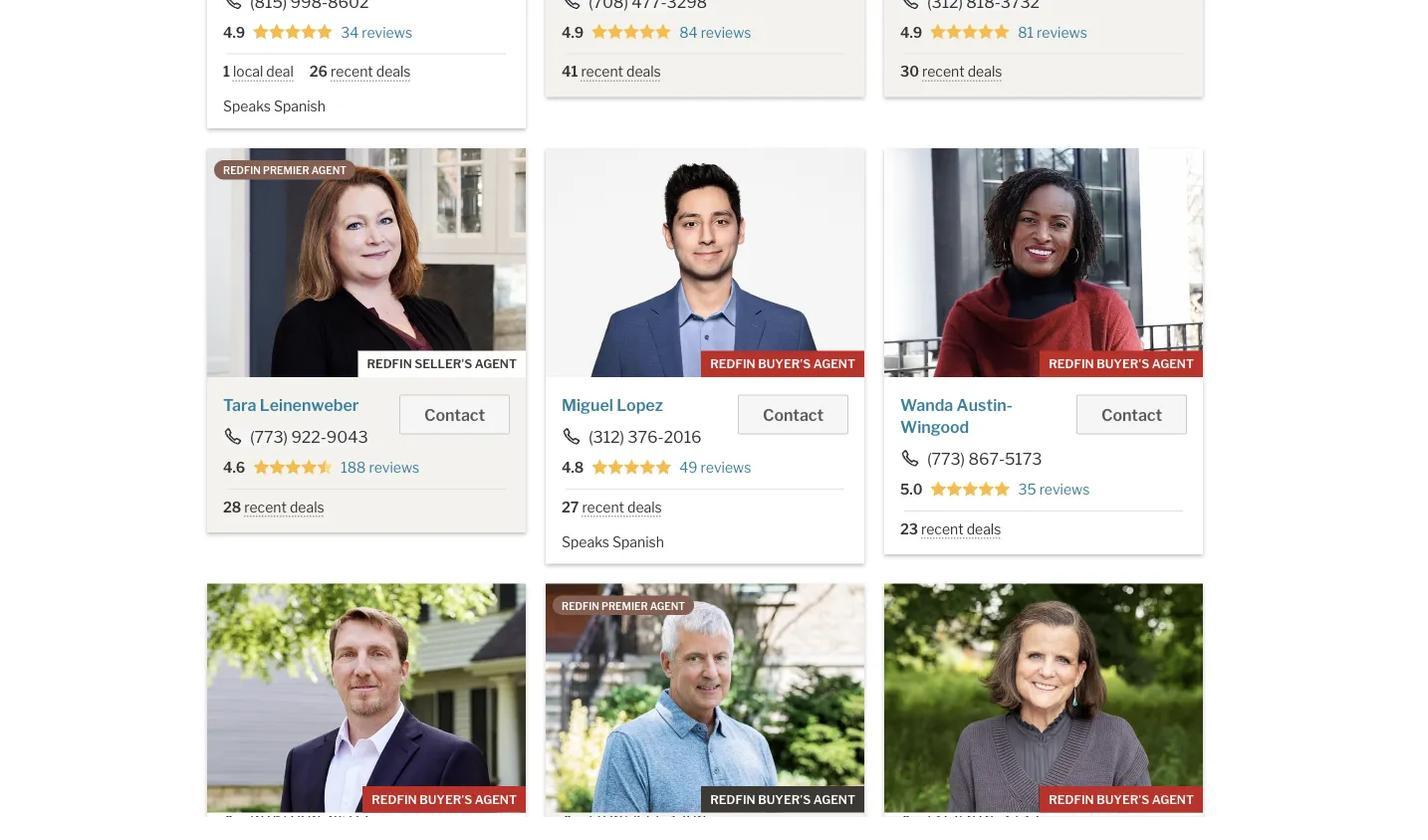Task type: vqa. For each thing, say whether or not it's contained in the screenshot.
THE "RATING 4.6 OUT OF 5" element
yes



Task type: describe. For each thing, give the bounding box(es) containing it.
contact for (773) 922-9043
[[424, 406, 485, 425]]

deals for 30 recent deals
[[968, 63, 1002, 80]]

redfin buyer's agent for photo of adam zenullahi
[[372, 793, 517, 807]]

recent for 26
[[331, 63, 373, 80]]

spanish for 49
[[613, 534, 664, 551]]

4.9 for 34
[[223, 24, 245, 41]]

49
[[680, 459, 698, 476]]

miguel
[[562, 396, 613, 415]]

deals for 23 recent deals
[[967, 521, 1001, 538]]

84
[[680, 24, 698, 41]]

(773) 922-9043
[[250, 428, 368, 447]]

(773) 867-5173
[[927, 449, 1042, 469]]

922-
[[291, 428, 327, 447]]

84 reviews
[[680, 24, 751, 41]]

austin-
[[957, 396, 1013, 415]]

376-
[[628, 428, 664, 447]]

contact for (312) 376-2016
[[763, 406, 824, 425]]

contact button for (773) 867-5173
[[1077, 395, 1187, 435]]

contact button for (773) 922-9043
[[400, 395, 510, 435]]

reviews for 49 reviews
[[701, 459, 751, 476]]

tara leinenweber link
[[223, 396, 359, 415]]

buyer's for photo of miguel lopez
[[758, 357, 811, 371]]

(312) 376-2016 button
[[562, 428, 703, 447]]

photo of miguel lopez image
[[546, 148, 865, 377]]

recent for 23
[[921, 521, 964, 538]]

deals for 41 recent deals
[[627, 63, 661, 80]]

9043
[[327, 428, 368, 447]]

wanda austin- wingood link
[[900, 396, 1013, 437]]

41
[[562, 63, 578, 80]]

wingood
[[900, 418, 969, 437]]

recent for 41
[[581, 63, 624, 80]]

(312) 376-2016
[[589, 428, 702, 447]]

4.6
[[223, 459, 245, 476]]

30
[[900, 63, 919, 80]]

deals for 26 recent deals
[[376, 63, 411, 80]]

1
[[223, 63, 230, 80]]

23
[[900, 521, 918, 538]]

188 reviews
[[341, 459, 420, 476]]

local
[[233, 63, 263, 80]]

rating 4.9 out of 5 element for 81 reviews
[[931, 23, 1010, 41]]

(773) 922-9043 button
[[223, 428, 369, 447]]

speaks spanish for 4.9
[[223, 98, 326, 115]]

35
[[1018, 481, 1037, 498]]

1 local deal
[[223, 63, 294, 80]]

recent for 27
[[582, 499, 625, 516]]

34
[[341, 24, 359, 41]]

35 reviews
[[1018, 481, 1090, 498]]

photo of tara leinenweber image
[[207, 148, 526, 377]]

buyer's for photo of adam zenullahi
[[419, 793, 472, 807]]

rating 4.9 out of 5 element for 84 reviews
[[592, 23, 672, 41]]

28 recent deals
[[223, 499, 324, 516]]

deals for 27 recent deals
[[628, 499, 662, 516]]

seller's
[[415, 357, 472, 371]]

redfin buyer's agent for photo of mary helen cutler
[[1049, 793, 1194, 807]]

tara leinenweber
[[223, 396, 359, 415]]

rating 4.6 out of 5 element
[[253, 459, 333, 477]]

81
[[1018, 24, 1034, 41]]

23 recent deals
[[900, 521, 1001, 538]]

(312)
[[589, 428, 624, 447]]

reviews for 84 reviews
[[701, 24, 751, 41]]

26
[[310, 63, 328, 80]]

recent for 28
[[244, 499, 287, 516]]

tara
[[223, 396, 256, 415]]

867-
[[969, 449, 1005, 469]]

49 reviews
[[680, 459, 751, 476]]



Task type: locate. For each thing, give the bounding box(es) containing it.
reviews right the 35
[[1040, 481, 1090, 498]]

2 horizontal spatial contact
[[1102, 406, 1162, 425]]

deals right 41
[[627, 63, 661, 80]]

27 recent deals
[[562, 499, 662, 516]]

3 4.9 from the left
[[900, 24, 923, 41]]

2 contact from the left
[[763, 406, 824, 425]]

2 rating 4.9 out of 5 element from the left
[[592, 23, 672, 41]]

1 horizontal spatial premier
[[602, 600, 648, 612]]

2016
[[664, 428, 702, 447]]

deal
[[266, 63, 294, 80]]

2 horizontal spatial 4.9
[[900, 24, 923, 41]]

reviews
[[362, 24, 412, 41], [701, 24, 751, 41], [1037, 24, 1088, 41], [369, 459, 420, 476], [701, 459, 751, 476], [1040, 481, 1090, 498]]

photo of adam zenullahi image
[[207, 584, 526, 813]]

spanish down 26
[[274, 98, 326, 115]]

0 horizontal spatial (773)
[[250, 428, 288, 447]]

1 vertical spatial speaks spanish
[[562, 534, 664, 551]]

buyer's for photo of wanda austin-wingood
[[1097, 357, 1150, 371]]

34 reviews
[[341, 24, 412, 41]]

photo of david yocum image
[[546, 584, 865, 813]]

recent right 27
[[582, 499, 625, 516]]

recent right 28 on the left of the page
[[244, 499, 287, 516]]

redfin premier agent for redfin buyer's agent
[[562, 600, 685, 612]]

lopez
[[617, 396, 663, 415]]

1 contact from the left
[[424, 406, 485, 425]]

speaks for 4.9
[[223, 98, 271, 115]]

speaks spanish
[[223, 98, 326, 115], [562, 534, 664, 551]]

rating 4.9 out of 5 element for 34 reviews
[[253, 23, 333, 41]]

spanish down 27 recent deals
[[613, 534, 664, 551]]

reviews for 35 reviews
[[1040, 481, 1090, 498]]

0 horizontal spatial contact button
[[400, 395, 510, 435]]

0 vertical spatial spanish
[[274, 98, 326, 115]]

1 horizontal spatial spanish
[[613, 534, 664, 551]]

81 reviews
[[1018, 24, 1088, 41]]

redfin buyer's agent
[[710, 357, 856, 371], [1049, 357, 1194, 371], [372, 793, 517, 807], [710, 793, 856, 807], [1049, 793, 1194, 807]]

deals down rating 4.8 out of 5 element
[[628, 499, 662, 516]]

reviews right 81
[[1037, 24, 1088, 41]]

speaks down 27
[[562, 534, 610, 551]]

buyer's for photo of mary helen cutler
[[1097, 793, 1150, 807]]

1 horizontal spatial rating 4.9 out of 5 element
[[592, 23, 672, 41]]

0 horizontal spatial contact
[[424, 406, 485, 425]]

4.9 up 1
[[223, 24, 245, 41]]

recent right 41
[[581, 63, 624, 80]]

5173
[[1005, 449, 1042, 469]]

(773) for (773) 867-5173
[[927, 449, 965, 469]]

recent
[[331, 63, 373, 80], [581, 63, 624, 80], [922, 63, 965, 80], [244, 499, 287, 516], [582, 499, 625, 516], [921, 521, 964, 538]]

spanish
[[274, 98, 326, 115], [613, 534, 664, 551]]

reviews for 34 reviews
[[362, 24, 412, 41]]

reviews for 188 reviews
[[369, 459, 420, 476]]

1 horizontal spatial contact
[[763, 406, 824, 425]]

redfin seller's agent
[[367, 357, 517, 371]]

(773) for (773) 922-9043
[[250, 428, 288, 447]]

(773) down the tara leinenweber
[[250, 428, 288, 447]]

2 horizontal spatial contact button
[[1077, 395, 1187, 435]]

0 vertical spatial (773)
[[250, 428, 288, 447]]

(773) down wingood
[[927, 449, 965, 469]]

recent right 23
[[921, 521, 964, 538]]

0 horizontal spatial 4.9
[[223, 24, 245, 41]]

1 horizontal spatial (773)
[[927, 449, 965, 469]]

redfin
[[223, 165, 261, 177], [367, 357, 412, 371], [710, 357, 756, 371], [1049, 357, 1094, 371], [562, 600, 599, 612], [372, 793, 417, 807], [710, 793, 756, 807], [1049, 793, 1094, 807]]

(773)
[[250, 428, 288, 447], [927, 449, 965, 469]]

27
[[562, 499, 579, 516]]

0 vertical spatial speaks
[[223, 98, 271, 115]]

4.8
[[562, 459, 584, 476]]

contact button
[[400, 395, 510, 435], [738, 395, 849, 435], [1077, 395, 1187, 435]]

spanish for 34
[[274, 98, 326, 115]]

0 vertical spatial premier
[[263, 165, 309, 177]]

speaks for 4.8
[[562, 534, 610, 551]]

rating 4.8 out of 5 element
[[592, 459, 672, 477]]

188
[[341, 459, 366, 476]]

deals down rating 5.0 out of 5 element
[[967, 521, 1001, 538]]

contact for (773) 867-5173
[[1102, 406, 1162, 425]]

redfin premier agent for redfin seller's agent
[[223, 165, 347, 177]]

premier for redfin buyer's agent
[[602, 600, 648, 612]]

rating 5.0 out of 5 element
[[931, 481, 1010, 499]]

0 horizontal spatial premier
[[263, 165, 309, 177]]

reviews right 49
[[701, 459, 751, 476]]

reviews right 34
[[362, 24, 412, 41]]

miguel lopez
[[562, 396, 663, 415]]

0 vertical spatial redfin premier agent
[[223, 165, 347, 177]]

30 recent deals
[[900, 63, 1002, 80]]

reviews right 84
[[701, 24, 751, 41]]

reviews right 188
[[369, 459, 420, 476]]

deals for 28 recent deals
[[290, 499, 324, 516]]

speaks spanish down 27 recent deals
[[562, 534, 664, 551]]

reviews for 81 reviews
[[1037, 24, 1088, 41]]

2 horizontal spatial rating 4.9 out of 5 element
[[931, 23, 1010, 41]]

rating 4.9 out of 5 element up 30 recent deals
[[931, 23, 1010, 41]]

1 horizontal spatial speaks
[[562, 534, 610, 551]]

(773) 867-5173 button
[[900, 449, 1043, 469]]

wanda
[[900, 396, 953, 415]]

speaks down local
[[223, 98, 271, 115]]

0 vertical spatial speaks spanish
[[223, 98, 326, 115]]

redfin buyer's agent for photo of wanda austin-wingood
[[1049, 357, 1194, 371]]

miguel lopez link
[[562, 396, 663, 415]]

4.9 for 81
[[900, 24, 923, 41]]

4.9
[[223, 24, 245, 41], [562, 24, 584, 41], [900, 24, 923, 41]]

rating 4.9 out of 5 element up deal
[[253, 23, 333, 41]]

0 horizontal spatial speaks spanish
[[223, 98, 326, 115]]

deals
[[376, 63, 411, 80], [627, 63, 661, 80], [968, 63, 1002, 80], [290, 499, 324, 516], [628, 499, 662, 516], [967, 521, 1001, 538]]

rating 4.9 out of 5 element
[[253, 23, 333, 41], [592, 23, 672, 41], [931, 23, 1010, 41]]

1 vertical spatial premier
[[602, 600, 648, 612]]

1 vertical spatial spanish
[[613, 534, 664, 551]]

28
[[223, 499, 241, 516]]

contact button for (312) 376-2016
[[738, 395, 849, 435]]

4.9 for 84
[[562, 24, 584, 41]]

1 horizontal spatial contact button
[[738, 395, 849, 435]]

recent for 30
[[922, 63, 965, 80]]

premier for redfin seller's agent
[[263, 165, 309, 177]]

redfin premier agent
[[223, 165, 347, 177], [562, 600, 685, 612]]

3 rating 4.9 out of 5 element from the left
[[931, 23, 1010, 41]]

photo of mary helen cutler image
[[884, 584, 1203, 813]]

rating 4.9 out of 5 element up "41 recent deals" at top
[[592, 23, 672, 41]]

speaks spanish for 4.8
[[562, 534, 664, 551]]

speaks
[[223, 98, 271, 115], [562, 534, 610, 551]]

41 recent deals
[[562, 63, 661, 80]]

2 contact button from the left
[[738, 395, 849, 435]]

1 4.9 from the left
[[223, 24, 245, 41]]

1 horizontal spatial redfin premier agent
[[562, 600, 685, 612]]

deals right 30
[[968, 63, 1002, 80]]

1 rating 4.9 out of 5 element from the left
[[253, 23, 333, 41]]

contact
[[424, 406, 485, 425], [763, 406, 824, 425], [1102, 406, 1162, 425]]

redfin buyer's agent for photo of miguel lopez
[[710, 357, 856, 371]]

premier
[[263, 165, 309, 177], [602, 600, 648, 612]]

1 horizontal spatial 4.9
[[562, 24, 584, 41]]

0 horizontal spatial rating 4.9 out of 5 element
[[253, 23, 333, 41]]

26 recent deals
[[310, 63, 411, 80]]

1 vertical spatial (773)
[[927, 449, 965, 469]]

3 contact from the left
[[1102, 406, 1162, 425]]

2 4.9 from the left
[[562, 24, 584, 41]]

1 vertical spatial redfin premier agent
[[562, 600, 685, 612]]

recent right 26
[[331, 63, 373, 80]]

buyer's
[[758, 357, 811, 371], [1097, 357, 1150, 371], [419, 793, 472, 807], [758, 793, 811, 807], [1097, 793, 1150, 807]]

1 horizontal spatial speaks spanish
[[562, 534, 664, 551]]

0 horizontal spatial redfin premier agent
[[223, 165, 347, 177]]

deals down rating 4.6 out of 5 element at the bottom left of page
[[290, 499, 324, 516]]

photo of wanda austin-wingood image
[[884, 148, 1203, 377]]

recent right 30
[[922, 63, 965, 80]]

deals down 34 reviews
[[376, 63, 411, 80]]

agent
[[311, 165, 347, 177], [475, 357, 517, 371], [813, 357, 856, 371], [1152, 357, 1194, 371], [650, 600, 685, 612], [475, 793, 517, 807], [813, 793, 856, 807], [1152, 793, 1194, 807]]

4.9 up 41
[[562, 24, 584, 41]]

1 contact button from the left
[[400, 395, 510, 435]]

0 horizontal spatial speaks
[[223, 98, 271, 115]]

4.9 up 30
[[900, 24, 923, 41]]

wanda austin- wingood
[[900, 396, 1013, 437]]

0 horizontal spatial spanish
[[274, 98, 326, 115]]

3 contact button from the left
[[1077, 395, 1187, 435]]

speaks spanish down deal
[[223, 98, 326, 115]]

5.0
[[900, 481, 923, 498]]

leinenweber
[[260, 396, 359, 415]]

1 vertical spatial speaks
[[562, 534, 610, 551]]



